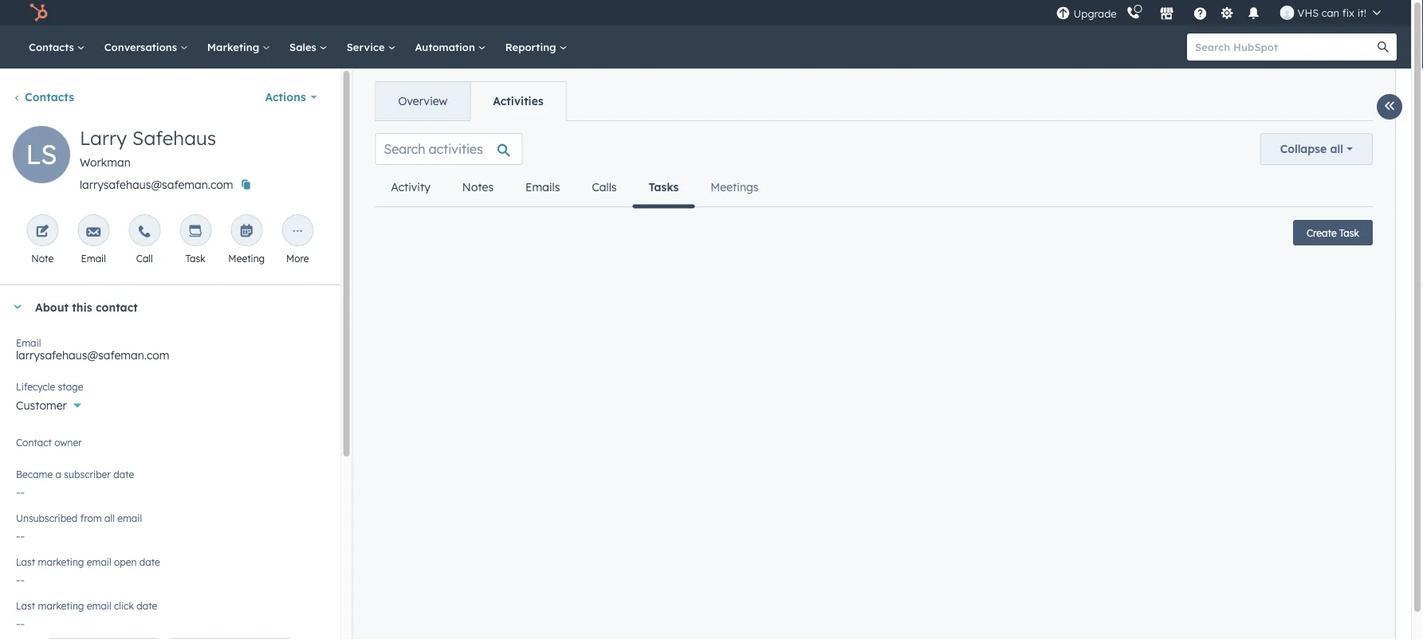 Task type: locate. For each thing, give the bounding box(es) containing it.
last marketing email click date
[[16, 600, 157, 612]]

calling icon image
[[1126, 6, 1141, 21]]

1 vertical spatial email
[[87, 556, 111, 568]]

email
[[117, 512, 142, 524], [87, 556, 111, 568], [87, 600, 111, 612]]

service
[[347, 40, 388, 53]]

tasks button
[[633, 168, 695, 209]]

no owner button
[[16, 434, 324, 460]]

caret image
[[13, 305, 22, 309]]

activities button
[[470, 82, 566, 120]]

click
[[114, 600, 134, 612]]

1 vertical spatial last
[[16, 600, 35, 612]]

1 vertical spatial date
[[139, 556, 160, 568]]

email left open
[[87, 556, 111, 568]]

date
[[113, 468, 134, 480], [139, 556, 160, 568], [137, 600, 157, 612]]

1 vertical spatial larrysafehaus@safeman.com
[[16, 348, 170, 362]]

activity
[[391, 180, 431, 194]]

0 vertical spatial email
[[81, 252, 106, 264]]

1 vertical spatial email
[[16, 337, 41, 349]]

sales
[[290, 40, 320, 53]]

last
[[16, 556, 35, 568], [16, 600, 35, 612]]

0 vertical spatial contacts
[[29, 40, 77, 53]]

subscriber
[[64, 468, 111, 480]]

last down last marketing email open date
[[16, 600, 35, 612]]

notes
[[462, 180, 494, 194]]

note
[[31, 252, 54, 264]]

larry safehaus workman
[[80, 126, 216, 169]]

search button
[[1370, 33, 1397, 61]]

1 navigation from the top
[[375, 81, 567, 121]]

task down task icon
[[186, 252, 206, 264]]

contacts
[[29, 40, 77, 53], [25, 90, 74, 104]]

0 vertical spatial last
[[16, 556, 35, 568]]

1 horizontal spatial all
[[1330, 142, 1344, 156]]

this
[[72, 300, 92, 314]]

became
[[16, 468, 53, 480]]

email left click
[[87, 600, 111, 612]]

email down caret image
[[16, 337, 41, 349]]

all
[[1330, 142, 1344, 156], [104, 512, 115, 524]]

0 vertical spatial all
[[1330, 142, 1344, 156]]

1 marketing from the top
[[38, 556, 84, 568]]

contact
[[16, 437, 52, 449]]

2 vertical spatial date
[[137, 600, 157, 612]]

marketing
[[38, 556, 84, 568], [38, 600, 84, 612]]

about
[[35, 300, 69, 314]]

vhs
[[1298, 6, 1319, 19]]

task
[[1340, 227, 1360, 239], [186, 252, 206, 264]]

email
[[81, 252, 106, 264], [16, 337, 41, 349]]

date for open
[[139, 556, 160, 568]]

vhs can fix it! button
[[1271, 0, 1391, 26]]

can
[[1322, 6, 1340, 19]]

unsubscribed from all email
[[16, 512, 142, 524]]

1 vertical spatial contacts
[[25, 90, 74, 104]]

0 horizontal spatial email
[[16, 337, 41, 349]]

task right create
[[1340, 227, 1360, 239]]

owner up became a subscriber date
[[54, 437, 82, 449]]

it!
[[1358, 6, 1367, 19]]

notifications button
[[1240, 0, 1268, 26]]

email right the from
[[117, 512, 142, 524]]

all inside popup button
[[1330, 142, 1344, 156]]

calls button
[[576, 168, 633, 207]]

larrysafehaus@safeman.com up stage
[[16, 348, 170, 362]]

larrysafehaus@safeman.com
[[80, 178, 233, 192], [16, 348, 170, 362]]

larrysafehaus@safeman.com down larry safehaus workman
[[80, 178, 233, 192]]

larry
[[80, 126, 127, 150]]

from
[[80, 512, 102, 524]]

contact
[[96, 300, 138, 314]]

customer button
[[16, 390, 324, 416]]

about this contact button
[[0, 285, 324, 329]]

owner
[[54, 437, 82, 449], [35, 443, 67, 457]]

notifications image
[[1247, 7, 1261, 22]]

1 vertical spatial marketing
[[38, 600, 84, 612]]

navigation
[[375, 81, 567, 121], [375, 168, 775, 209]]

1 vertical spatial task
[[186, 252, 206, 264]]

fix
[[1343, 6, 1355, 19]]

Search activities search field
[[375, 133, 523, 165]]

menu
[[1055, 0, 1392, 26]]

1 horizontal spatial task
[[1340, 227, 1360, 239]]

menu containing vhs can fix it!
[[1055, 0, 1392, 26]]

email for click
[[87, 600, 111, 612]]

calls
[[592, 180, 617, 194]]

automation
[[415, 40, 478, 53]]

marketing down last marketing email open date
[[38, 600, 84, 612]]

all right "collapse" at right top
[[1330, 142, 1344, 156]]

1 vertical spatial navigation
[[375, 168, 775, 209]]

0 vertical spatial marketing
[[38, 556, 84, 568]]

0 horizontal spatial all
[[104, 512, 115, 524]]

navigation containing overview
[[375, 81, 567, 121]]

date right subscriber
[[113, 468, 134, 480]]

date right click
[[137, 600, 157, 612]]

open
[[114, 556, 137, 568]]

tasks
[[649, 180, 679, 194]]

email inside the email larrysafehaus@safeman.com
[[16, 337, 41, 349]]

meeting
[[228, 252, 265, 264]]

about this contact
[[35, 300, 138, 314]]

marketing down unsubscribed
[[38, 556, 84, 568]]

search image
[[1378, 41, 1389, 53]]

customer
[[16, 399, 67, 413]]

lifecycle stage
[[16, 381, 83, 393]]

date right open
[[139, 556, 160, 568]]

create task button
[[1293, 220, 1373, 246]]

email larrysafehaus@safeman.com
[[16, 337, 170, 362]]

lifecycle
[[16, 381, 55, 393]]

meetings
[[711, 180, 759, 194]]

contact owner no owner
[[16, 437, 82, 457]]

automation link
[[405, 26, 496, 69]]

Last marketing email open date text field
[[16, 565, 324, 591]]

vhs can fix it!
[[1298, 6, 1367, 19]]

contacts link
[[19, 26, 95, 69], [13, 90, 74, 104]]

email for email larrysafehaus@safeman.com
[[16, 337, 41, 349]]

task inside create task button
[[1340, 227, 1360, 239]]

last down unsubscribed
[[16, 556, 35, 568]]

all right the from
[[104, 512, 115, 524]]

2 navigation from the top
[[375, 168, 775, 209]]

Became a subscriber date text field
[[16, 478, 324, 503]]

email down email icon in the top of the page
[[81, 252, 106, 264]]

0 vertical spatial navigation
[[375, 81, 567, 121]]

conversations link
[[95, 26, 198, 69]]

create
[[1307, 227, 1337, 239]]

1 last from the top
[[16, 556, 35, 568]]

0 vertical spatial task
[[1340, 227, 1360, 239]]

call image
[[137, 225, 152, 239]]

2 vertical spatial email
[[87, 600, 111, 612]]

1 horizontal spatial email
[[81, 252, 106, 264]]

2 marketing from the top
[[38, 600, 84, 612]]

2 last from the top
[[16, 600, 35, 612]]

eloise francis image
[[1280, 6, 1295, 20]]

emails
[[526, 180, 560, 194]]

collapse all button
[[1260, 133, 1373, 165]]

conversations
[[104, 40, 180, 53]]



Task type: describe. For each thing, give the bounding box(es) containing it.
meeting image
[[239, 225, 254, 239]]

upgrade image
[[1056, 7, 1071, 21]]

more image
[[290, 225, 305, 239]]

navigation containing activity
[[375, 168, 775, 209]]

a
[[55, 468, 61, 480]]

Last marketing email click date text field
[[16, 609, 324, 635]]

marketplaces button
[[1150, 0, 1184, 26]]

create task
[[1307, 227, 1360, 239]]

last for last marketing email click date
[[16, 600, 35, 612]]

call
[[136, 252, 153, 264]]

Unsubscribed from all email text field
[[16, 522, 324, 547]]

help image
[[1193, 7, 1208, 22]]

overview button
[[376, 82, 470, 120]]

hubspot image
[[29, 3, 48, 22]]

0 vertical spatial email
[[117, 512, 142, 524]]

task image
[[188, 225, 203, 239]]

0 vertical spatial larrysafehaus@safeman.com
[[80, 178, 233, 192]]

calling icon button
[[1120, 2, 1147, 23]]

email image
[[86, 225, 101, 239]]

note image
[[35, 225, 50, 239]]

owner up a
[[35, 443, 67, 457]]

stage
[[58, 381, 83, 393]]

email for email
[[81, 252, 106, 264]]

help button
[[1187, 0, 1214, 26]]

marketplaces image
[[1160, 7, 1174, 22]]

settings image
[[1220, 7, 1234, 21]]

reporting
[[505, 40, 559, 53]]

settings link
[[1217, 4, 1237, 21]]

collapse all
[[1280, 142, 1344, 156]]

1 vertical spatial contacts link
[[13, 90, 74, 104]]

0 horizontal spatial task
[[186, 252, 206, 264]]

0 vertical spatial date
[[113, 468, 134, 480]]

became a subscriber date
[[16, 468, 134, 480]]

marketing for last marketing email open date
[[38, 556, 84, 568]]

service link
[[337, 26, 405, 69]]

last marketing email open date
[[16, 556, 160, 568]]

actions button
[[255, 81, 327, 113]]

0 vertical spatial contacts link
[[19, 26, 95, 69]]

collapse
[[1280, 142, 1327, 156]]

overview
[[398, 94, 448, 108]]

meetings button
[[695, 168, 775, 207]]

upgrade
[[1074, 7, 1117, 20]]

email for open
[[87, 556, 111, 568]]

hubspot link
[[19, 3, 60, 22]]

reporting link
[[496, 26, 577, 69]]

marketing for last marketing email click date
[[38, 600, 84, 612]]

more
[[286, 252, 309, 264]]

no
[[16, 443, 32, 457]]

safehaus
[[132, 126, 216, 150]]

marketing link
[[198, 26, 280, 69]]

activities
[[493, 94, 544, 108]]

workman
[[80, 156, 131, 169]]

notes button
[[446, 168, 510, 207]]

actions
[[265, 90, 306, 104]]

date for click
[[137, 600, 157, 612]]

1 vertical spatial all
[[104, 512, 115, 524]]

marketing
[[207, 40, 262, 53]]

unsubscribed
[[16, 512, 78, 524]]

sales link
[[280, 26, 337, 69]]

emails button
[[510, 168, 576, 207]]

Search HubSpot search field
[[1187, 33, 1383, 61]]

activity button
[[375, 168, 446, 207]]

last for last marketing email open date
[[16, 556, 35, 568]]



Task type: vqa. For each thing, say whether or not it's contained in the screenshot.
the topmost following
no



